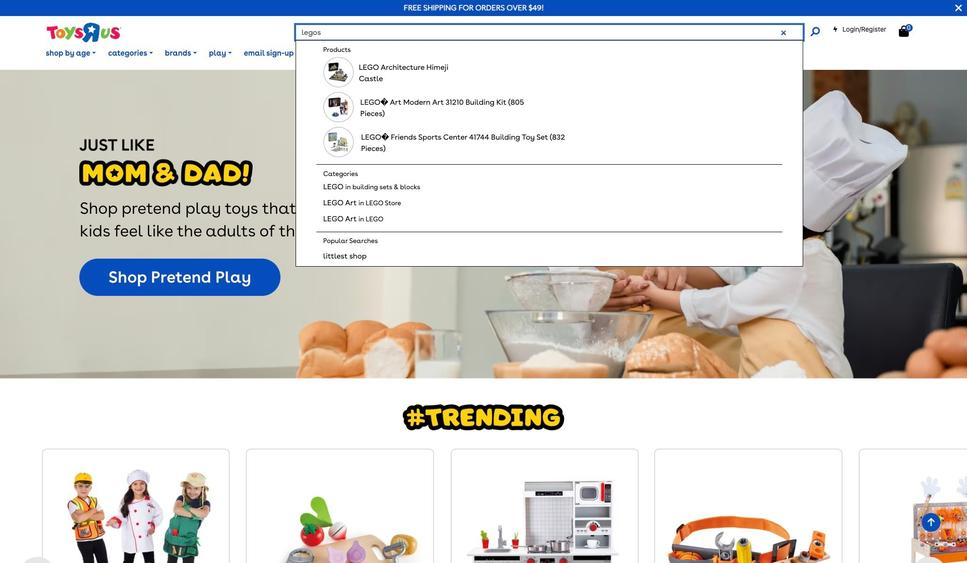 Task type: locate. For each thing, give the bounding box(es) containing it.
just like mom and dad image
[[79, 137, 253, 187]]

this icon serves as a link to download the essential accessibility assistive technology app for individuals with physical disabilities. it is featured as part of our commitment to diversity and inclusion. image
[[306, 49, 334, 59]]

menu bar
[[40, 37, 967, 70]]

shopping bag image
[[899, 26, 909, 37]]

toys r us image
[[46, 22, 121, 43]]

None search field
[[295, 25, 820, 455]]

list box
[[316, 41, 783, 455]]

go to previous image
[[21, 557, 54, 563]]

lego� friends sports center 41744 building toy set (832 pieces) image
[[328, 132, 349, 153]]



Task type: vqa. For each thing, say whether or not it's contained in the screenshot.
the shopping bag icon
yes



Task type: describe. For each thing, give the bounding box(es) containing it.
Enter Keyword or Item No. search field
[[295, 25, 803, 40]]

lego� art modern art 31210 building kit (805 pieces) image
[[328, 97, 349, 118]]

just like mom and dad desktop image
[[0, 70, 967, 379]]

lego architecture himeji castle image
[[328, 62, 349, 83]]

go to next image
[[913, 557, 947, 563]]

close button image
[[955, 3, 962, 13]]

trending - shop geoffreys hot picks image
[[403, 405, 564, 431]]



